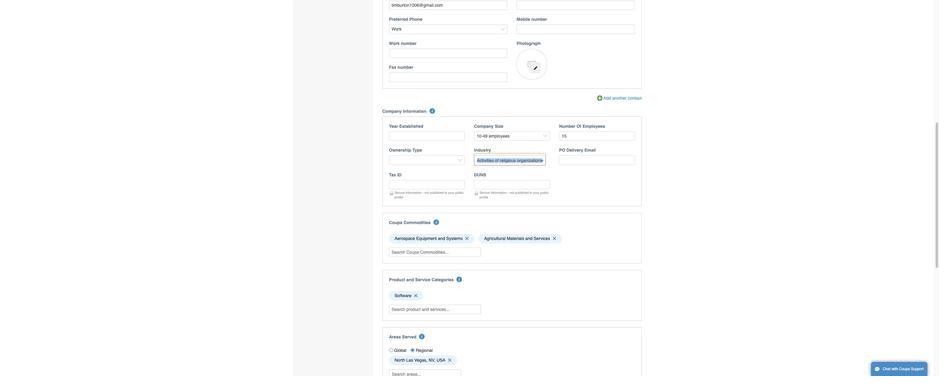 Task type: locate. For each thing, give the bounding box(es) containing it.
and for equipment
[[438, 236, 445, 241]]

regional
[[416, 348, 433, 353]]

software
[[395, 294, 412, 299]]

additional information image right served
[[419, 334, 425, 340]]

1 horizontal spatial not
[[510, 191, 514, 195]]

number right mobile
[[531, 17, 547, 22]]

1 horizontal spatial additional information image
[[457, 277, 462, 283]]

1 horizontal spatial published
[[515, 191, 529, 195]]

year
[[389, 124, 398, 129]]

company up year
[[382, 109, 402, 114]]

information for duns
[[491, 191, 507, 195]]

support
[[911, 367, 924, 372]]

coupa commodities
[[389, 220, 431, 225]]

published down the duns text box in the right of the page
[[515, 191, 529, 195]]

1 horizontal spatial coupa
[[899, 367, 910, 372]]

of
[[577, 124, 581, 129]]

and left service
[[406, 278, 414, 283]]

additional information image for areas served
[[419, 334, 425, 340]]

0 horizontal spatial additional information image
[[429, 108, 435, 114]]

coupa up aerospace at the bottom left of page
[[389, 220, 402, 225]]

to down tax id text box
[[445, 191, 447, 195]]

2 selected list box from the top
[[387, 290, 637, 302]]

selected list box containing aerospace equipment and systems
[[387, 233, 637, 245]]

1 vertical spatial number
[[401, 41, 417, 46]]

mobile number
[[517, 17, 547, 22]]

equipment
[[416, 236, 437, 241]]

profile for tax id
[[395, 196, 403, 199]]

1 secure from the left
[[395, 191, 405, 195]]

None radio
[[411, 349, 415, 353]]

photograph image
[[517, 49, 547, 80]]

2 secure information - not published to your public profile from the left
[[480, 191, 549, 199]]

systems
[[446, 236, 463, 241]]

1 horizontal spatial to
[[530, 191, 532, 195]]

and left services
[[525, 236, 533, 241]]

1 horizontal spatial profile
[[480, 196, 488, 199]]

0 horizontal spatial to
[[445, 191, 447, 195]]

None text field
[[389, 1, 507, 10]]

2 vertical spatial number
[[398, 65, 413, 70]]

secure down duns
[[480, 191, 490, 195]]

your for tax id
[[448, 191, 454, 195]]

contact
[[628, 96, 642, 101]]

number right work
[[401, 41, 417, 46]]

phone
[[409, 17, 422, 22]]

company left size
[[474, 124, 494, 129]]

0 horizontal spatial company
[[382, 109, 402, 114]]

company for company information
[[382, 109, 402, 114]]

number
[[559, 124, 575, 129]]

to down the duns text box in the right of the page
[[530, 191, 532, 195]]

public
[[455, 191, 464, 195], [540, 191, 549, 195]]

las
[[406, 358, 413, 363]]

tax id
[[389, 173, 402, 178]]

0 vertical spatial company
[[382, 109, 402, 114]]

0 horizontal spatial coupa
[[389, 220, 402, 225]]

0 vertical spatial additional information image
[[429, 108, 435, 114]]

1 horizontal spatial and
[[438, 236, 445, 241]]

Search product and services... field
[[389, 305, 481, 315]]

1 selected list box from the top
[[387, 233, 637, 245]]

Industry text field
[[475, 156, 545, 165]]

1 profile from the left
[[395, 196, 403, 199]]

usa
[[437, 358, 445, 363]]

company
[[382, 109, 402, 114], [474, 124, 494, 129]]

additional information image up aerospace equipment and systems option
[[434, 220, 439, 225]]

1 horizontal spatial secure
[[480, 191, 490, 195]]

0 horizontal spatial profile
[[395, 196, 403, 199]]

product and service categories
[[389, 278, 454, 283]]

1 horizontal spatial -
[[508, 191, 509, 195]]

agricultural materials and services
[[484, 236, 550, 241]]

selected list box for coupa commodities
[[387, 233, 637, 245]]

aerospace
[[395, 236, 415, 241]]

additional information image
[[429, 108, 435, 114], [457, 277, 462, 283]]

secure information - not published to your public profile down the duns text box in the right of the page
[[480, 191, 549, 199]]

1 published from the left
[[430, 191, 444, 195]]

0 horizontal spatial not
[[425, 191, 429, 195]]

selected list box containing software
[[387, 290, 637, 302]]

profile down id
[[395, 196, 403, 199]]

1 - from the left
[[423, 191, 424, 195]]

and
[[438, 236, 445, 241], [525, 236, 533, 241], [406, 278, 414, 283]]

add
[[603, 96, 611, 101]]

profile
[[395, 196, 403, 199], [480, 196, 488, 199]]

additional information image right categories
[[457, 277, 462, 283]]

additional information image
[[434, 220, 439, 225], [419, 334, 425, 340]]

-
[[423, 191, 424, 195], [508, 191, 509, 195]]

additional information image up year established text box
[[429, 108, 435, 114]]

0 horizontal spatial secure
[[395, 191, 405, 195]]

photograph
[[517, 41, 541, 46]]

2 secure from the left
[[480, 191, 490, 195]]

1 to from the left
[[445, 191, 447, 195]]

information down the duns text box in the right of the page
[[491, 191, 507, 195]]

not
[[425, 191, 429, 195], [510, 191, 514, 195]]

1 vertical spatial coupa
[[899, 367, 910, 372]]

additional information image for coupa commodities
[[434, 220, 439, 225]]

number right fax
[[398, 65, 413, 70]]

1 secure information - not published to your public profile from the left
[[395, 191, 464, 199]]

categories
[[432, 278, 454, 283]]

not down tax id text box
[[425, 191, 429, 195]]

selected areas list box
[[387, 355, 637, 367]]

secure information - not published to your public profile
[[395, 191, 464, 199], [480, 191, 549, 199]]

vegas,
[[414, 358, 427, 363]]

0 horizontal spatial your
[[448, 191, 454, 195]]

fax
[[389, 65, 396, 70]]

your down the duns text box in the right of the page
[[533, 191, 539, 195]]

1 public from the left
[[455, 191, 464, 195]]

- for tax id
[[423, 191, 424, 195]]

2 published from the left
[[515, 191, 529, 195]]

0 horizontal spatial public
[[455, 191, 464, 195]]

0 horizontal spatial published
[[430, 191, 444, 195]]

north las vegas, nv, usa
[[395, 358, 445, 363]]

your
[[448, 191, 454, 195], [533, 191, 539, 195]]

None radio
[[389, 349, 393, 353]]

Mobile number text field
[[517, 25, 635, 34]]

2 to from the left
[[530, 191, 532, 195]]

1 not from the left
[[425, 191, 429, 195]]

1 horizontal spatial public
[[540, 191, 549, 195]]

2 profile from the left
[[480, 196, 488, 199]]

2 public from the left
[[540, 191, 549, 195]]

- down tax id text box
[[423, 191, 424, 195]]

published
[[430, 191, 444, 195], [515, 191, 529, 195]]

public for duns
[[540, 191, 549, 195]]

0 horizontal spatial -
[[423, 191, 424, 195]]

information down tax id text box
[[406, 191, 422, 195]]

secure down id
[[395, 191, 405, 195]]

mobile
[[517, 17, 530, 22]]

coupa
[[389, 220, 402, 225], [899, 367, 910, 372]]

to
[[445, 191, 447, 195], [530, 191, 532, 195]]

0 horizontal spatial additional information image
[[419, 334, 425, 340]]

your down tax id text box
[[448, 191, 454, 195]]

1 your from the left
[[448, 191, 454, 195]]

number
[[531, 17, 547, 22], [401, 41, 417, 46], [398, 65, 413, 70]]

delivery
[[567, 148, 583, 153]]

secure
[[395, 191, 405, 195], [480, 191, 490, 195]]

0 horizontal spatial secure information - not published to your public profile
[[395, 191, 464, 199]]

and left systems
[[438, 236, 445, 241]]

selected list box for product and service categories
[[387, 290, 637, 302]]

preferred phone
[[389, 17, 422, 22]]

0 vertical spatial additional information image
[[434, 220, 439, 225]]

product
[[389, 278, 405, 283]]

coupa right with on the bottom right of page
[[899, 367, 910, 372]]

secure information - not published to your public profile down tax id text box
[[395, 191, 464, 199]]

0 vertical spatial number
[[531, 17, 547, 22]]

information
[[403, 109, 427, 114], [406, 191, 422, 195], [491, 191, 507, 195]]

1 horizontal spatial secure information - not published to your public profile
[[480, 191, 549, 199]]

type
[[412, 148, 422, 153]]

2 not from the left
[[510, 191, 514, 195]]

1 horizontal spatial additional information image
[[434, 220, 439, 225]]

Work number text field
[[389, 49, 507, 58]]

1 vertical spatial company
[[474, 124, 494, 129]]

po
[[559, 148, 565, 153]]

profile down duns
[[480, 196, 488, 199]]

not down the duns text box in the right of the page
[[510, 191, 514, 195]]

north las vegas, nv, usa option
[[389, 356, 457, 365]]

2 your from the left
[[533, 191, 539, 195]]

company for company size
[[474, 124, 494, 129]]

1 horizontal spatial company
[[474, 124, 494, 129]]

published down tax id text box
[[430, 191, 444, 195]]

to for tax id
[[445, 191, 447, 195]]

1 vertical spatial additional information image
[[419, 334, 425, 340]]

number of employees
[[559, 124, 605, 129]]

global
[[394, 348, 406, 353]]

software option
[[389, 292, 423, 301]]

add another contact button
[[597, 95, 642, 102]]

chat with coupa support button
[[871, 363, 928, 377]]

service
[[415, 278, 430, 283]]

chat with coupa support
[[883, 367, 924, 372]]

secure for duns
[[480, 191, 490, 195]]

company size
[[474, 124, 503, 129]]

2 horizontal spatial and
[[525, 236, 533, 241]]

1 vertical spatial selected list box
[[387, 290, 637, 302]]

1 horizontal spatial your
[[533, 191, 539, 195]]

aerospace equipment and systems
[[395, 236, 463, 241]]

areas
[[389, 335, 401, 340]]

0 vertical spatial selected list box
[[387, 233, 637, 245]]

nv,
[[429, 358, 435, 363]]

selected list box
[[387, 233, 637, 245], [387, 290, 637, 302]]

number for fax number
[[398, 65, 413, 70]]

Year Established text field
[[389, 132, 465, 141]]

Tax ID text field
[[389, 180, 465, 190]]

1 vertical spatial additional information image
[[457, 277, 462, 283]]

2 - from the left
[[508, 191, 509, 195]]

- down the duns text box in the right of the page
[[508, 191, 509, 195]]

information up established
[[403, 109, 427, 114]]



Task type: vqa. For each thing, say whether or not it's contained in the screenshot.
to associated with Tax ID
yes



Task type: describe. For each thing, give the bounding box(es) containing it.
materials
[[507, 236, 524, 241]]

not for tax id
[[425, 191, 429, 195]]

to for duns
[[530, 191, 532, 195]]

secure information - not published to your public profile for tax id
[[395, 191, 464, 199]]

year established
[[389, 124, 423, 129]]

- for duns
[[508, 191, 509, 195]]

Role text field
[[517, 1, 635, 10]]

number for work number
[[401, 41, 417, 46]]

email
[[584, 148, 596, 153]]

your for duns
[[533, 191, 539, 195]]

fax number
[[389, 65, 413, 70]]

not for duns
[[510, 191, 514, 195]]

coupa inside chat with coupa support button
[[899, 367, 910, 372]]

established
[[399, 124, 423, 129]]

Search areas... text field
[[390, 370, 460, 377]]

with
[[892, 367, 898, 372]]

areas served
[[389, 335, 416, 340]]

published for duns
[[515, 191, 529, 195]]

served
[[402, 335, 416, 340]]

duns
[[474, 173, 486, 178]]

secure information - not published to your public profile for duns
[[480, 191, 549, 199]]

Fax number text field
[[389, 73, 507, 82]]

secure for tax id
[[395, 191, 405, 195]]

services
[[534, 236, 550, 241]]

agricultural materials and services option
[[479, 234, 562, 244]]

ownership type
[[389, 148, 422, 153]]

0 horizontal spatial and
[[406, 278, 414, 283]]

Search Coupa Commodities... field
[[389, 248, 481, 257]]

PO Delivery Email text field
[[559, 156, 635, 165]]

work
[[389, 41, 400, 46]]

information for tax id
[[406, 191, 422, 195]]

number for mobile number
[[531, 17, 547, 22]]

ownership
[[389, 148, 411, 153]]

DUNS text field
[[474, 180, 550, 190]]

po delivery email
[[559, 148, 596, 153]]

change image image
[[533, 66, 538, 70]]

preferred
[[389, 17, 408, 22]]

size
[[495, 124, 503, 129]]

additional information image for product and service categories
[[457, 277, 462, 283]]

agricultural
[[484, 236, 506, 241]]

aerospace equipment and systems option
[[389, 234, 474, 244]]

public for tax id
[[455, 191, 464, 195]]

tax
[[389, 173, 396, 178]]

work number
[[389, 41, 417, 46]]

another
[[612, 96, 627, 101]]

Number Of Employees text field
[[559, 132, 635, 141]]

chat
[[883, 367, 891, 372]]

industry
[[474, 148, 491, 153]]

additional information image for company information
[[429, 108, 435, 114]]

0 vertical spatial coupa
[[389, 220, 402, 225]]

and for materials
[[525, 236, 533, 241]]

employees
[[583, 124, 605, 129]]

commodities
[[404, 220, 431, 225]]

profile for duns
[[480, 196, 488, 199]]

id
[[397, 173, 402, 178]]

company information
[[382, 109, 427, 114]]

add another contact
[[603, 96, 642, 101]]

north
[[395, 358, 405, 363]]

published for tax id
[[430, 191, 444, 195]]



